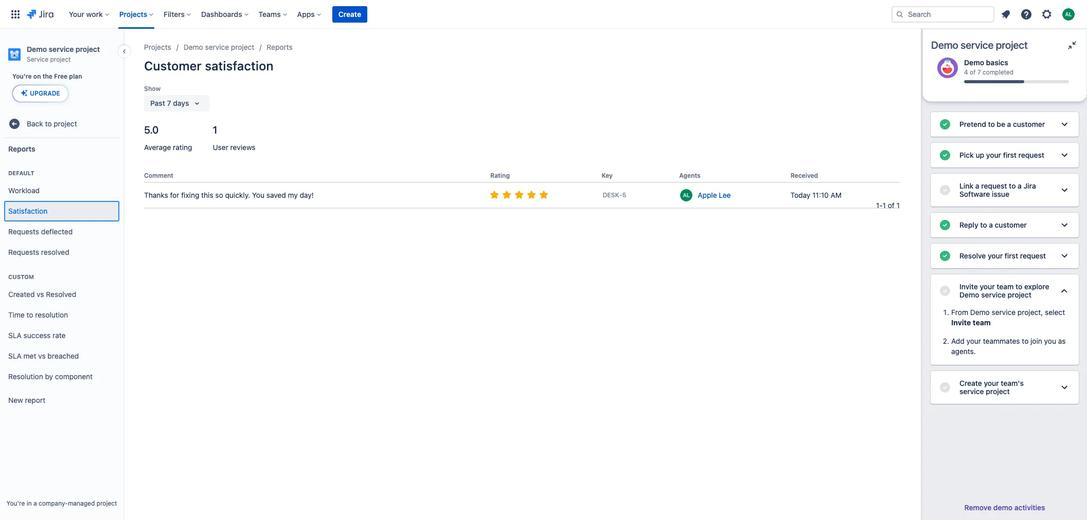Task type: locate. For each thing, give the bounding box(es) containing it.
to left jira
[[1010, 182, 1016, 190]]

1 checked image from the top
[[940, 118, 952, 131]]

your work button
[[66, 6, 113, 22]]

service inside invite your team to explore demo service project
[[982, 291, 1006, 300]]

projects button
[[116, 6, 158, 22]]

for
[[170, 191, 179, 200]]

of right "1-"
[[888, 201, 895, 210]]

1 requests from the top
[[8, 227, 39, 236]]

create
[[339, 10, 361, 18], [960, 379, 983, 388]]

your inside add your teammates to join you as agents.
[[967, 337, 982, 346]]

key
[[602, 172, 613, 180]]

sla success rate link
[[4, 326, 119, 347]]

create down agents.
[[960, 379, 983, 388]]

1 horizontal spatial create
[[960, 379, 983, 388]]

1 sla from the top
[[8, 331, 22, 340]]

resolved
[[41, 248, 69, 257]]

jira image
[[27, 8, 53, 20], [27, 8, 53, 20]]

to inside link a request to a jira software issue
[[1010, 182, 1016, 190]]

3 chevron image from the top
[[1059, 382, 1071, 394]]

you're
[[12, 73, 32, 80], [6, 500, 25, 508]]

demo service project up demo basics 4 of 7 completed
[[932, 39, 1028, 51]]

search image
[[896, 10, 905, 18]]

2 horizontal spatial 1
[[897, 201, 900, 210]]

project up satisfaction
[[231, 43, 254, 51]]

software
[[960, 190, 991, 199]]

2 requests from the top
[[8, 248, 39, 257]]

service up free
[[49, 45, 74, 54]]

am
[[831, 191, 842, 200]]

0 horizontal spatial 7
[[167, 99, 171, 108]]

to inside invite your team to explore demo service project
[[1016, 283, 1023, 291]]

your for teammates
[[967, 337, 982, 346]]

demo inside 'demo service project service project'
[[27, 45, 47, 54]]

average rating
[[144, 143, 192, 152]]

0 vertical spatial sla
[[8, 331, 22, 340]]

vs right "created"
[[37, 290, 44, 299]]

create inside button
[[339, 10, 361, 18]]

to left explore
[[1016, 283, 1023, 291]]

your for team's
[[985, 379, 1000, 388]]

chevron image inside the create your team's service project dropdown button
[[1059, 382, 1071, 394]]

chevron image for reply to a customer
[[1059, 219, 1071, 232]]

chevron image inside the "link a request to a jira software issue" dropdown button
[[1059, 184, 1071, 197]]

you're for you're on the free plan
[[12, 73, 32, 80]]

to inside add your teammates to join you as agents.
[[1023, 337, 1029, 346]]

1 vertical spatial you're
[[6, 500, 25, 508]]

user
[[213, 143, 229, 152]]

demo inside from demo service project, select invite team
[[971, 308, 990, 317]]

of
[[970, 69, 976, 76], [888, 201, 895, 210]]

projects for projects link
[[144, 43, 171, 51]]

invite inside invite your team to explore demo service project
[[960, 283, 979, 291]]

project,
[[1018, 308, 1044, 317]]

1 vertical spatial reports
[[8, 144, 35, 153]]

3 checked image from the top
[[940, 184, 952, 197]]

your up agents.
[[967, 337, 982, 346]]

1 vertical spatial of
[[888, 201, 895, 210]]

invite inside from demo service project, select invite team
[[952, 319, 972, 327]]

7 right 4
[[978, 69, 982, 76]]

resolution by component
[[8, 373, 93, 381]]

project right the back on the top left of page
[[54, 119, 77, 128]]

request up explore
[[1021, 252, 1047, 260]]

7 inside dropdown button
[[167, 99, 171, 108]]

0 horizontal spatial 1
[[213, 124, 217, 136]]

1 chevron image from the top
[[1059, 184, 1071, 197]]

service up customer satisfaction
[[205, 43, 229, 51]]

chevron image inside invite your team to explore demo service project dropdown button
[[1059, 285, 1071, 298]]

you're for you're in a company-managed project
[[6, 500, 25, 508]]

0 vertical spatial reports
[[267, 43, 293, 51]]

demo right from
[[971, 308, 990, 317]]

2 vertical spatial chevron image
[[1059, 382, 1071, 394]]

service down agents.
[[960, 388, 985, 396]]

request right the link
[[982, 182, 1008, 190]]

demo up from
[[960, 291, 980, 300]]

0 vertical spatial first
[[1004, 151, 1017, 160]]

1
[[213, 124, 217, 136], [883, 201, 887, 210], [897, 201, 900, 210]]

your inside invite your team to explore demo service project
[[980, 283, 996, 291]]

projects right work
[[119, 10, 147, 18]]

checked image left the link
[[940, 184, 952, 197]]

request up jira
[[1019, 151, 1045, 160]]

demo service project up customer satisfaction
[[184, 43, 254, 51]]

sla for sla met vs breached
[[8, 352, 22, 361]]

2 chevron image from the top
[[1059, 149, 1071, 162]]

to right reply
[[981, 221, 988, 230]]

checked image down agents.
[[940, 382, 952, 394]]

projects inside dropdown button
[[119, 10, 147, 18]]

project inside demo service project link
[[231, 43, 254, 51]]

0 vertical spatial requests
[[8, 227, 39, 236]]

help image
[[1021, 8, 1033, 20]]

2 star filled image
[[513, 189, 526, 201]]

your right "resolve"
[[988, 252, 1003, 260]]

create for create your team's service project
[[960, 379, 983, 388]]

team down resolve your first request dropdown button at the right
[[997, 283, 1014, 291]]

1 vertical spatial request
[[982, 182, 1008, 190]]

sla left 'met'
[[8, 352, 22, 361]]

0 horizontal spatial team
[[973, 319, 991, 327]]

rate
[[53, 331, 66, 340]]

project up 'project,' in the right bottom of the page
[[1008, 291, 1032, 300]]

my
[[288, 191, 298, 200]]

first right up
[[1004, 151, 1017, 160]]

your down "resolve"
[[980, 283, 996, 291]]

demo inside demo basics 4 of 7 completed
[[965, 58, 985, 67]]

customer right 'be' in the top right of the page
[[1014, 120, 1046, 129]]

banner
[[0, 0, 1088, 29]]

service up from demo service project, select invite team
[[982, 291, 1006, 300]]

your left team's
[[985, 379, 1000, 388]]

reports link
[[267, 41, 293, 54]]

resolve
[[960, 252, 987, 260]]

time
[[8, 311, 25, 320]]

you
[[252, 191, 265, 200]]

average
[[144, 143, 171, 152]]

to right the back on the top left of page
[[45, 119, 52, 128]]

1 vertical spatial projects
[[144, 43, 171, 51]]

1 horizontal spatial team
[[997, 283, 1014, 291]]

1 horizontal spatial of
[[970, 69, 976, 76]]

work
[[86, 10, 103, 18]]

checked image left pick
[[940, 149, 952, 162]]

projects up customer
[[144, 43, 171, 51]]

checked image inside invite your team to explore demo service project dropdown button
[[940, 285, 952, 298]]

new
[[8, 396, 23, 405]]

resolve your first request button
[[931, 244, 1080, 269]]

1 vertical spatial invite
[[952, 319, 972, 327]]

1 chevron image from the top
[[1059, 118, 1071, 131]]

chevron image for invite your team to explore demo service project
[[1059, 285, 1071, 298]]

breached
[[48, 352, 79, 361]]

past
[[150, 99, 165, 108]]

2 sla from the top
[[8, 352, 22, 361]]

1 inside 1 user reviews
[[213, 124, 217, 136]]

reply to a customer button
[[931, 213, 1080, 238]]

0 vertical spatial you're
[[12, 73, 32, 80]]

completed
[[983, 69, 1014, 76]]

2 checked image from the top
[[940, 149, 952, 162]]

0 horizontal spatial reports
[[8, 144, 35, 153]]

created vs resolved link
[[4, 285, 119, 305]]

first down reply to a customer dropdown button
[[1005, 252, 1019, 260]]

to left join
[[1023, 337, 1029, 346]]

0 vertical spatial chevron image
[[1059, 184, 1071, 197]]

6 checked image from the top
[[940, 382, 952, 394]]

create button
[[332, 6, 368, 22]]

team inside from demo service project, select invite team
[[973, 319, 991, 327]]

invite down from
[[952, 319, 972, 327]]

time to resolution
[[8, 311, 68, 320]]

to
[[45, 119, 52, 128], [989, 120, 996, 129], [1010, 182, 1016, 190], [981, 221, 988, 230], [1016, 283, 1023, 291], [27, 311, 33, 320], [1023, 337, 1029, 346]]

time to resolution link
[[4, 305, 119, 326]]

4 checked image from the top
[[940, 219, 952, 232]]

invite up from
[[960, 283, 979, 291]]

success
[[23, 331, 51, 340]]

1 horizontal spatial reports
[[267, 43, 293, 51]]

demo service project
[[932, 39, 1028, 51], [184, 43, 254, 51]]

chevron image inside resolve your first request dropdown button
[[1059, 250, 1071, 263]]

apps
[[297, 10, 315, 18]]

vs right 'met'
[[38, 352, 46, 361]]

1 horizontal spatial 7
[[978, 69, 982, 76]]

0 vertical spatial create
[[339, 10, 361, 18]]

invite your team to explore demo service project button
[[931, 275, 1080, 308]]

your profile and settings image
[[1063, 8, 1075, 20]]

demo
[[932, 39, 959, 51], [184, 43, 203, 51], [27, 45, 47, 54], [965, 58, 985, 67], [960, 291, 980, 300], [971, 308, 990, 317]]

reports down "teams" dropdown button
[[267, 43, 293, 51]]

checked image up from
[[940, 285, 952, 298]]

project inside invite your team to explore demo service project
[[1008, 291, 1032, 300]]

7 inside demo basics 4 of 7 completed
[[978, 69, 982, 76]]

project up free
[[50, 56, 71, 63]]

progress bar
[[965, 80, 1070, 83]]

custom group
[[4, 263, 119, 391]]

resolve your first request
[[960, 252, 1047, 260]]

service inside 'create your team's service project'
[[960, 388, 985, 396]]

back to project link
[[4, 114, 119, 134]]

chevron image for resolve your first request
[[1059, 250, 1071, 263]]

3 chevron image from the top
[[1059, 219, 1071, 232]]

checked image left pretend
[[940, 118, 952, 131]]

service down invite your team to explore demo service project dropdown button
[[992, 308, 1016, 317]]

settings image
[[1041, 8, 1054, 20]]

5 checked image from the top
[[940, 285, 952, 298]]

projects link
[[144, 41, 171, 54]]

sla
[[8, 331, 22, 340], [8, 352, 22, 361]]

resolution by component link
[[4, 367, 119, 388]]

vs
[[37, 290, 44, 299], [38, 352, 46, 361]]

primary element
[[6, 0, 892, 29]]

0 vertical spatial 7
[[978, 69, 982, 76]]

2 chevron image from the top
[[1059, 250, 1071, 263]]

1 vertical spatial 7
[[167, 99, 171, 108]]

0 star filled image
[[489, 189, 501, 201]]

quickly.
[[225, 191, 250, 200]]

satisfaction
[[205, 59, 274, 73]]

demo service project service project
[[27, 45, 100, 63]]

sla down time
[[8, 331, 22, 340]]

create inside 'create your team's service project'
[[960, 379, 983, 388]]

you're left in in the left of the page
[[6, 500, 25, 508]]

team inside invite your team to explore demo service project
[[997, 283, 1014, 291]]

1 vertical spatial chevron image
[[1059, 250, 1071, 263]]

a right 'be' in the top right of the page
[[1008, 120, 1012, 129]]

requests down the 'satisfaction'
[[8, 227, 39, 236]]

show
[[144, 85, 161, 93]]

be
[[997, 120, 1006, 129]]

0 vertical spatial projects
[[119, 10, 147, 18]]

customer up resolve your first request dropdown button at the right
[[995, 221, 1027, 230]]

satisfaction link
[[4, 201, 119, 222]]

reply
[[960, 221, 979, 230]]

resolved
[[46, 290, 76, 299]]

checked image for invite
[[940, 285, 952, 298]]

default group
[[4, 159, 119, 266]]

you're on the free plan
[[12, 73, 82, 80]]

a right in in the left of the page
[[33, 500, 37, 508]]

project down add your teammates to join you as agents.
[[987, 388, 1010, 396]]

checked image inside pretend to be a customer dropdown button
[[940, 118, 952, 131]]

invite
[[960, 283, 979, 291], [952, 319, 972, 327]]

chevron image
[[1059, 118, 1071, 131], [1059, 149, 1071, 162], [1059, 219, 1071, 232], [1059, 285, 1071, 298]]

sla met vs breached link
[[4, 347, 119, 367]]

7
[[978, 69, 982, 76], [167, 99, 171, 108]]

0 horizontal spatial create
[[339, 10, 361, 18]]

checked image inside pick up your first request dropdown button
[[940, 149, 952, 162]]

7 right past
[[167, 99, 171, 108]]

chevron image inside reply to a customer dropdown button
[[1059, 219, 1071, 232]]

demo down search field
[[932, 39, 959, 51]]

demo up the service
[[27, 45, 47, 54]]

sla success rate
[[8, 331, 66, 340]]

first
[[1004, 151, 1017, 160], [1005, 252, 1019, 260]]

remove
[[965, 504, 992, 513]]

remove demo activities button
[[964, 500, 1047, 517]]

on
[[33, 73, 41, 80]]

project right managed
[[97, 500, 117, 508]]

create right apps popup button
[[339, 10, 361, 18]]

projects for projects dropdown button at top left
[[119, 10, 147, 18]]

team's
[[1002, 379, 1024, 388]]

checked image left reply
[[940, 219, 952, 232]]

chevron image inside pick up your first request dropdown button
[[1059, 149, 1071, 162]]

1 vertical spatial requests
[[8, 248, 39, 257]]

1 vertical spatial sla
[[8, 352, 22, 361]]

you
[[1045, 337, 1057, 346]]

1 vertical spatial customer
[[995, 221, 1027, 230]]

you're left on
[[12, 73, 32, 80]]

demo up 4
[[965, 58, 985, 67]]

chevron image for create your team's service project
[[1059, 382, 1071, 394]]

add
[[952, 337, 965, 346]]

your inside 'create your team's service project'
[[985, 379, 1000, 388]]

4
[[965, 69, 969, 76]]

0 vertical spatial invite
[[960, 283, 979, 291]]

chevron image
[[1059, 184, 1071, 197], [1059, 250, 1071, 263], [1059, 382, 1071, 394]]

days
[[173, 99, 189, 108]]

0 vertical spatial team
[[997, 283, 1014, 291]]

chevron image inside pretend to be a customer dropdown button
[[1059, 118, 1071, 131]]

0 vertical spatial of
[[970, 69, 976, 76]]

of right 4
[[970, 69, 976, 76]]

project up 'basics'
[[996, 39, 1028, 51]]

to right time
[[27, 311, 33, 320]]

demo
[[994, 504, 1013, 513]]

filters
[[164, 10, 185, 18]]

free
[[54, 73, 68, 80]]

thanks
[[144, 191, 168, 200]]

reports up the 'default' on the left top
[[8, 144, 35, 153]]

requests up custom
[[8, 248, 39, 257]]

4 chevron image from the top
[[1059, 285, 1071, 298]]

team up teammates
[[973, 319, 991, 327]]

1 vertical spatial team
[[973, 319, 991, 327]]

of inside demo basics 4 of 7 completed
[[970, 69, 976, 76]]

1 vertical spatial create
[[960, 379, 983, 388]]

demo basics 4 of 7 completed
[[965, 58, 1014, 76]]

checked image inside reply to a customer dropdown button
[[940, 219, 952, 232]]

today
[[791, 191, 811, 200]]

checked image
[[940, 118, 952, 131], [940, 149, 952, 162], [940, 184, 952, 197], [940, 219, 952, 232], [940, 285, 952, 298], [940, 382, 952, 394]]



Task type: describe. For each thing, give the bounding box(es) containing it.
sla met vs breached
[[8, 352, 79, 361]]

resolution
[[35, 311, 68, 320]]

checked image for create
[[940, 382, 952, 394]]

0 vertical spatial customer
[[1014, 120, 1046, 129]]

0 horizontal spatial demo service project
[[184, 43, 254, 51]]

you're in a company-managed project
[[6, 500, 117, 508]]

5.0
[[144, 124, 159, 136]]

explore
[[1025, 283, 1050, 291]]

workload link
[[4, 181, 119, 201]]

service up demo basics 4 of 7 completed
[[961, 39, 994, 51]]

rating
[[173, 143, 192, 152]]

1 vertical spatial vs
[[38, 352, 46, 361]]

requests for requests deflected
[[8, 227, 39, 236]]

the
[[43, 73, 52, 80]]

managed
[[68, 500, 95, 508]]

checked image for pretend
[[940, 118, 952, 131]]

a right reply
[[990, 221, 994, 230]]

add your teammates to join you as agents.
[[952, 337, 1066, 356]]

reviews
[[230, 143, 256, 152]]

rating
[[491, 172, 510, 180]]

upgrade button
[[13, 86, 68, 102]]

pretend to be a customer
[[960, 120, 1046, 129]]

past 7 days button
[[144, 95, 210, 112]]

pick up your first request
[[960, 151, 1045, 160]]

link
[[960, 182, 974, 190]]

chevron image for pick up your first request
[[1059, 149, 1071, 162]]

dashboards
[[201, 10, 242, 18]]

component
[[55, 373, 93, 381]]

to left 'be' in the top right of the page
[[989, 120, 996, 129]]

11:10
[[813, 191, 829, 200]]

3 star filled image
[[526, 189, 538, 201]]

requests deflected link
[[4, 222, 119, 243]]

requests deflected
[[8, 227, 73, 236]]

checked image
[[940, 250, 952, 263]]

your for first
[[988, 252, 1003, 260]]

apple
[[698, 191, 717, 200]]

invite your team to explore demo service project
[[960, 283, 1050, 300]]

1 vertical spatial first
[[1005, 252, 1019, 260]]

demo up customer satisfaction
[[184, 43, 203, 51]]

a right the link
[[976, 182, 980, 190]]

resolution
[[8, 373, 43, 381]]

pretend
[[960, 120, 987, 129]]

default
[[8, 170, 34, 177]]

workload
[[8, 186, 40, 195]]

customer satisfaction
[[144, 59, 274, 73]]

your right up
[[987, 151, 1002, 160]]

comment
[[144, 172, 174, 180]]

1 horizontal spatial demo service project
[[932, 39, 1028, 51]]

desk
[[603, 192, 620, 199]]

service inside 'demo service project service project'
[[49, 45, 74, 54]]

link a request to a jira software issue button
[[931, 174, 1080, 207]]

saved
[[267, 191, 286, 200]]

create for create
[[339, 10, 361, 18]]

dashboards button
[[198, 6, 253, 22]]

thanks for fixing this so quickly. you saved my day!
[[144, 191, 314, 200]]

checked image for pick
[[940, 149, 952, 162]]

project inside back to project link
[[54, 119, 77, 128]]

day!
[[300, 191, 314, 200]]

0 vertical spatial vs
[[37, 290, 44, 299]]

requests for requests resolved
[[8, 248, 39, 257]]

chevron image for pretend to be a customer
[[1059, 118, 1071, 131]]

received
[[791, 172, 819, 180]]

back
[[27, 119, 43, 128]]

0 horizontal spatial of
[[888, 201, 895, 210]]

this
[[201, 191, 213, 200]]

appswitcher icon image
[[9, 8, 22, 20]]

0 vertical spatial request
[[1019, 151, 1045, 160]]

apps button
[[294, 6, 325, 22]]

1 star filled image
[[501, 189, 513, 201]]

customer
[[144, 59, 202, 73]]

checked image for link
[[940, 184, 952, 197]]

demo inside invite your team to explore demo service project
[[960, 291, 980, 300]]

activities
[[1015, 504, 1046, 513]]

back to project
[[27, 119, 77, 128]]

custom
[[8, 274, 34, 281]]

sla for sla success rate
[[8, 331, 22, 340]]

teams
[[259, 10, 281, 18]]

met
[[23, 352, 36, 361]]

remove demo activities
[[965, 504, 1046, 513]]

pick
[[960, 151, 974, 160]]

to inside group
[[27, 311, 33, 320]]

1 horizontal spatial 1
[[883, 201, 887, 210]]

today 11:10 am
[[791, 191, 842, 200]]

by
[[45, 373, 53, 381]]

request inside link a request to a jira software issue
[[982, 182, 1008, 190]]

Search field
[[892, 6, 995, 22]]

checked image for reply
[[940, 219, 952, 232]]

project up plan
[[76, 45, 100, 54]]

apple lee
[[698, 191, 731, 200]]

as
[[1059, 337, 1066, 346]]

your
[[69, 10, 84, 18]]

link a request to a jira software issue
[[960, 182, 1037, 199]]

notifications image
[[1000, 8, 1013, 20]]

project inside 'create your team's service project'
[[987, 388, 1010, 396]]

your for team
[[980, 283, 996, 291]]

join
[[1031, 337, 1043, 346]]

2 vertical spatial request
[[1021, 252, 1047, 260]]

issue
[[992, 190, 1010, 199]]

from
[[952, 308, 969, 317]]

service inside demo service project link
[[205, 43, 229, 51]]

new report
[[8, 396, 45, 405]]

service inside from demo service project, select invite team
[[992, 308, 1016, 317]]

lee
[[719, 191, 731, 200]]

service
[[27, 56, 48, 63]]

filters button
[[161, 6, 195, 22]]

agents
[[680, 172, 701, 180]]

report
[[25, 396, 45, 405]]

created vs resolved
[[8, 290, 76, 299]]

new report link
[[4, 391, 119, 411]]

teams button
[[256, 6, 291, 22]]

apple lee link
[[694, 191, 735, 201]]

requests resolved
[[8, 248, 69, 257]]

chevron image for link a request to a jira software issue
[[1059, 184, 1071, 197]]

collapse panel image
[[1067, 39, 1079, 51]]

in
[[27, 500, 32, 508]]

a left jira
[[1018, 182, 1022, 190]]

from demo service project, select invite team
[[952, 308, 1066, 327]]

1 user reviews
[[213, 124, 256, 152]]

requests resolved link
[[4, 243, 119, 263]]

4 star filled image
[[538, 189, 550, 201]]

5
[[623, 192, 627, 199]]

banner containing your work
[[0, 0, 1088, 29]]



Task type: vqa. For each thing, say whether or not it's contained in the screenshot.
RULES related to Rules help you save time when moving an issue.
no



